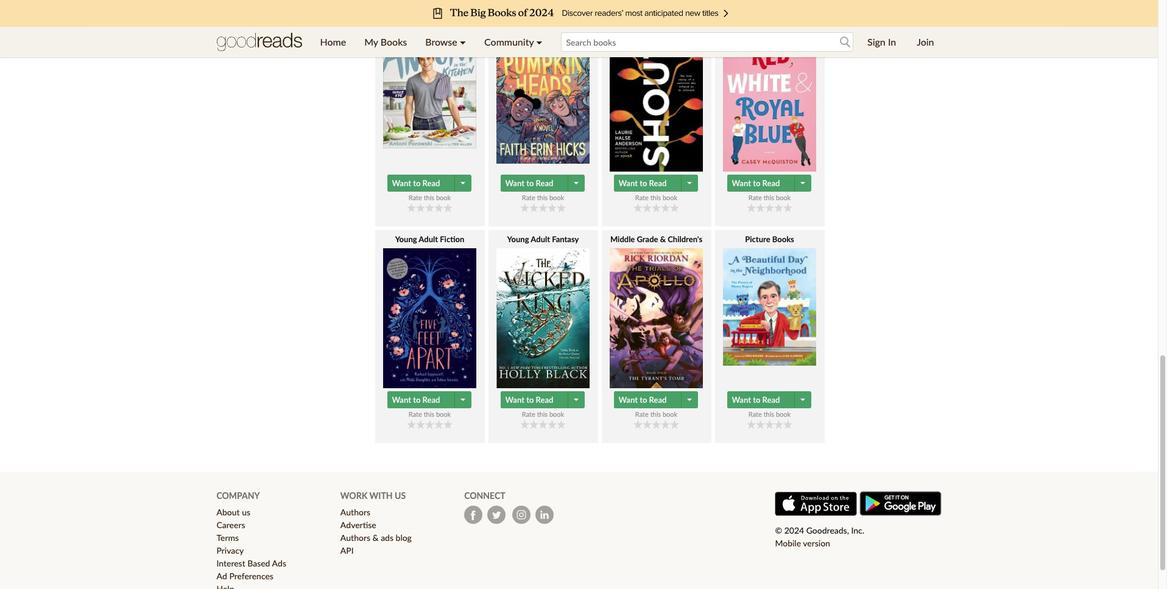 Task type: locate. For each thing, give the bounding box(es) containing it.
interest based ads link
[[217, 559, 286, 569]]

this for debut novel
[[764, 194, 775, 202]]

book for young adult fantasy
[[550, 411, 564, 419]]

authors up advertise link
[[341, 508, 370, 518]]

ad
[[217, 572, 227, 582]]

Search books text field
[[561, 32, 854, 52]]

& left ads
[[373, 533, 379, 544]]

to for young adult fiction
[[413, 396, 421, 405]]

1 horizontal spatial adult
[[531, 235, 550, 244]]

want to read for young adult fantasy
[[505, 396, 554, 405]]

work
[[341, 491, 368, 502]]

grade
[[637, 235, 658, 244]]

want
[[392, 179, 411, 188], [505, 179, 525, 188], [619, 179, 638, 188], [732, 179, 751, 188], [392, 396, 411, 405], [505, 396, 525, 405], [619, 396, 638, 405], [732, 396, 751, 405]]

rate this book
[[409, 194, 451, 202], [522, 194, 564, 202], [635, 194, 678, 202], [749, 194, 791, 202], [409, 411, 451, 419], [522, 411, 564, 419], [635, 411, 678, 419], [749, 411, 791, 419]]

▾ inside popup button
[[460, 36, 466, 48]]

▾ down novels
[[536, 36, 543, 48]]

in
[[888, 36, 896, 48]]

my
[[364, 36, 378, 48]]

read for young adult fiction
[[423, 396, 440, 405]]

adult left fiction
[[419, 235, 438, 244]]

0 horizontal spatial us
[[242, 508, 250, 518]]

2 adult from the left
[[531, 235, 550, 244]]

want to read for young adult fiction
[[392, 396, 440, 405]]

community
[[484, 36, 534, 48]]

& right novels
[[554, 18, 560, 27]]

to for poetry
[[640, 179, 647, 188]]

about us careers terms privacy interest based ads ad preferences
[[217, 508, 286, 582]]

rate for debut novel
[[749, 194, 762, 202]]

rate for young adult fiction
[[409, 411, 422, 419]]

novels
[[528, 18, 552, 27]]

authors advertise authors & ads blog api
[[341, 508, 412, 556]]

home
[[320, 36, 346, 48]]

0 vertical spatial authors
[[341, 508, 370, 518]]

want for graphic novels & comics
[[505, 179, 525, 188]]

adult left fantasy
[[531, 235, 550, 244]]

cookbooks
[[424, 18, 463, 27]]

authors down advertise
[[341, 533, 370, 544]]

authors
[[341, 508, 370, 518], [341, 533, 370, 544]]

▾ inside dropdown button
[[536, 36, 543, 48]]

1 horizontal spatial ▾
[[536, 36, 543, 48]]

books
[[381, 36, 407, 48], [773, 235, 794, 244]]

browse ▾
[[425, 36, 466, 48]]

read
[[423, 179, 440, 188], [536, 179, 554, 188], [649, 179, 667, 188], [763, 179, 780, 188], [423, 396, 440, 405], [536, 396, 554, 405], [649, 396, 667, 405], [763, 396, 780, 405]]

this
[[424, 194, 435, 202], [537, 194, 548, 202], [651, 194, 661, 202], [764, 194, 775, 202], [424, 411, 435, 419], [537, 411, 548, 419], [651, 411, 661, 419], [764, 411, 775, 419]]

read for young adult fantasy
[[536, 396, 554, 405]]

goodreads on facebook image
[[464, 506, 483, 525]]

0 vertical spatial us
[[395, 491, 406, 502]]

privacy link
[[217, 546, 244, 556]]

© 2024 goodreads, inc. mobile version
[[775, 526, 865, 549]]

version
[[803, 539, 831, 549]]

1 adult from the left
[[419, 235, 438, 244]]

▾ for community ▾
[[536, 36, 543, 48]]

privacy
[[217, 546, 244, 556]]

goodreads on twitter image
[[488, 506, 506, 525]]

to for debut novel
[[753, 179, 761, 188]]

download app for ios image
[[775, 492, 858, 517]]

sign
[[868, 36, 886, 48]]

my books
[[364, 36, 407, 48]]

2024
[[785, 526, 804, 536]]

1 ▾ from the left
[[460, 36, 466, 48]]

goodreads,
[[807, 526, 849, 536]]

want for picture books
[[732, 396, 751, 405]]

about us link
[[217, 508, 250, 518]]

rate for middle grade & children's
[[635, 411, 649, 419]]

rate
[[409, 194, 422, 202], [522, 194, 536, 202], [635, 194, 649, 202], [749, 194, 762, 202], [409, 411, 422, 419], [522, 411, 536, 419], [635, 411, 649, 419], [749, 411, 762, 419]]

0 horizontal spatial ▾
[[460, 36, 466, 48]]

rate this book for debut novel
[[749, 194, 791, 202]]

1 vertical spatial books
[[773, 235, 794, 244]]

want to read button
[[387, 175, 456, 192], [501, 175, 569, 192], [614, 175, 683, 192], [727, 175, 796, 192], [387, 392, 456, 409], [501, 392, 569, 409], [614, 392, 683, 409], [727, 392, 796, 409]]

want to read button for graphic novels & comics
[[501, 175, 569, 192]]

antoni in the kitchen image
[[383, 32, 477, 148]]

to for picture books
[[753, 396, 761, 405]]

this for picture books
[[764, 411, 775, 419]]

join link
[[908, 27, 944, 57]]

interest
[[217, 559, 245, 569]]

menu containing home
[[311, 27, 552, 57]]

children's
[[668, 235, 703, 244]]

1 vertical spatial us
[[242, 508, 250, 518]]

middle grade & children's
[[611, 235, 703, 244]]

terms
[[217, 533, 239, 544]]

browse
[[425, 36, 457, 48]]

careers link
[[217, 521, 245, 531]]

2 young from the left
[[507, 235, 529, 244]]

book for food & cookbooks
[[436, 194, 451, 202]]

read for poetry
[[649, 179, 667, 188]]

2 authors from the top
[[341, 533, 370, 544]]

rate this book for graphic novels & comics
[[522, 194, 564, 202]]

us
[[395, 491, 406, 502], [242, 508, 250, 518]]

want for poetry
[[619, 179, 638, 188]]

this for poetry
[[651, 194, 661, 202]]

adult
[[419, 235, 438, 244], [531, 235, 550, 244]]

&
[[416, 18, 422, 27], [554, 18, 560, 27], [660, 235, 666, 244], [373, 533, 379, 544]]

books down the food
[[381, 36, 407, 48]]

1 horizontal spatial books
[[773, 235, 794, 244]]

young left fantasy
[[507, 235, 529, 244]]

fantasy
[[552, 235, 579, 244]]

us right about
[[242, 508, 250, 518]]

1 vertical spatial authors
[[341, 533, 370, 544]]

young left fiction
[[395, 235, 417, 244]]

us right with
[[395, 491, 406, 502]]

want to read button for debut novel
[[727, 175, 796, 192]]

to
[[413, 179, 421, 188], [527, 179, 534, 188], [640, 179, 647, 188], [753, 179, 761, 188], [413, 396, 421, 405], [527, 396, 534, 405], [640, 396, 647, 405], [753, 396, 761, 405]]

the tyrant's tomb (the trials of apollo, #4) image
[[610, 249, 703, 389]]

book
[[436, 194, 451, 202], [550, 194, 564, 202], [663, 194, 678, 202], [776, 194, 791, 202], [436, 411, 451, 419], [550, 411, 564, 419], [663, 411, 678, 419], [776, 411, 791, 419]]

to for food & cookbooks
[[413, 179, 421, 188]]

us inside about us careers terms privacy interest based ads ad preferences
[[242, 508, 250, 518]]

menu
[[311, 27, 552, 57]]

0 horizontal spatial books
[[381, 36, 407, 48]]

careers
[[217, 521, 245, 531]]

goodreads on instagram image
[[513, 506, 531, 525]]

& right grade on the top of page
[[660, 235, 666, 244]]

the wicked king (the folk of the air, #2) image
[[497, 249, 590, 389]]

& inside authors advertise authors & ads blog api
[[373, 533, 379, 544]]

debut novel
[[748, 18, 792, 27]]

graphic
[[499, 18, 526, 27]]

1 young from the left
[[395, 235, 417, 244]]

Search for books to add to your shelves search field
[[561, 32, 854, 52]]

community ▾ button
[[475, 27, 552, 57]]

0 horizontal spatial adult
[[419, 235, 438, 244]]

to for graphic novels & comics
[[527, 179, 534, 188]]

this for food & cookbooks
[[424, 194, 435, 202]]

1 authors from the top
[[341, 508, 370, 518]]

▾ right browse at the left
[[460, 36, 466, 48]]

book for middle grade & children's
[[663, 411, 678, 419]]

0 vertical spatial books
[[381, 36, 407, 48]]

young
[[395, 235, 417, 244], [507, 235, 529, 244]]

rate this book for young adult fiction
[[409, 411, 451, 419]]

books for my books
[[381, 36, 407, 48]]

community ▾
[[484, 36, 543, 48]]

young adult fiction link
[[375, 234, 485, 389]]

books right picture
[[773, 235, 794, 244]]

▾
[[460, 36, 466, 48], [536, 36, 543, 48]]

authors link
[[341, 508, 370, 518]]

want to read
[[392, 179, 440, 188], [505, 179, 554, 188], [619, 179, 667, 188], [732, 179, 780, 188], [392, 396, 440, 405], [505, 396, 554, 405], [619, 396, 667, 405], [732, 396, 780, 405]]

want to read button for middle grade & children's
[[614, 392, 683, 409]]

books for picture books
[[773, 235, 794, 244]]

food & cookbooks link
[[375, 17, 485, 172]]

young adult fiction
[[395, 235, 465, 244]]

want to read for debut novel
[[732, 179, 780, 188]]

a beautiful day in the neighborhood: the poetry of mister rogers (mister rogers poetry books) image
[[723, 249, 817, 366]]

want for young adult fiction
[[392, 396, 411, 405]]

0 horizontal spatial young
[[395, 235, 417, 244]]

rate for picture books
[[749, 411, 762, 419]]

read for middle grade & children's
[[649, 396, 667, 405]]

1 horizontal spatial young
[[507, 235, 529, 244]]

sign in
[[868, 36, 896, 48]]

©
[[775, 526, 782, 536]]

want to read for middle grade & children's
[[619, 396, 667, 405]]

young for young adult fiction
[[395, 235, 417, 244]]

book for poetry
[[663, 194, 678, 202]]

2 ▾ from the left
[[536, 36, 543, 48]]



Task type: describe. For each thing, give the bounding box(es) containing it.
want to read for graphic novels & comics
[[505, 179, 554, 188]]

connect
[[464, 491, 506, 502]]

read for debut novel
[[763, 179, 780, 188]]

book for young adult fiction
[[436, 411, 451, 419]]

food
[[396, 18, 414, 27]]

rate for young adult fantasy
[[522, 411, 536, 419]]

ads
[[272, 559, 286, 569]]

middle grade & children's link
[[602, 234, 711, 389]]

advertise link
[[341, 521, 376, 531]]

the most anticipated books of 2024 image
[[92, 0, 1067, 27]]

1 horizontal spatial us
[[395, 491, 406, 502]]

▾ for browse ▾
[[460, 36, 466, 48]]

advertise
[[341, 521, 376, 531]]

poetry link
[[602, 17, 711, 172]]

debut
[[748, 18, 770, 27]]

want to read button for young adult fiction
[[387, 392, 456, 409]]

five feet apart image
[[383, 249, 477, 389]]

rate this book for poetry
[[635, 194, 678, 202]]

want to read for poetry
[[619, 179, 667, 188]]

novel
[[772, 18, 792, 27]]

graphic novels & comics link
[[488, 17, 598, 172]]

want for young adult fantasy
[[505, 396, 525, 405]]

goodreads on linkedin image
[[536, 506, 554, 525]]

rate this book for food & cookbooks
[[409, 194, 451, 202]]

rate this book for middle grade & children's
[[635, 411, 678, 419]]

ad preferences link
[[217, 572, 274, 582]]

read for graphic novels & comics
[[536, 179, 554, 188]]

blog
[[396, 533, 412, 544]]

food & cookbooks
[[396, 18, 463, 27]]

poetry
[[645, 18, 668, 27]]

rate for poetry
[[635, 194, 649, 202]]

book for graphic novels & comics
[[550, 194, 564, 202]]

book for debut novel
[[776, 194, 791, 202]]

this for graphic novels & comics
[[537, 194, 548, 202]]

my books link
[[355, 27, 416, 57]]

join
[[917, 36, 934, 48]]

api link
[[341, 546, 354, 556]]

inc.
[[852, 526, 865, 536]]

download app for android image
[[860, 492, 942, 517]]

terms link
[[217, 533, 239, 544]]

want to read button for young adult fantasy
[[501, 392, 569, 409]]

sign in link
[[859, 27, 906, 57]]

home link
[[311, 27, 355, 57]]

want for food & cookbooks
[[392, 179, 411, 188]]

rate for graphic novels & comics
[[522, 194, 536, 202]]

read for food & cookbooks
[[423, 179, 440, 188]]

& right the food
[[416, 18, 422, 27]]

& inside 'link'
[[554, 18, 560, 27]]

want to read button for picture books
[[727, 392, 796, 409]]

this for young adult fantasy
[[537, 411, 548, 419]]

want to read for food & cookbooks
[[392, 179, 440, 188]]

company
[[217, 491, 260, 502]]

debut novel link
[[715, 17, 825, 172]]

want to read for picture books
[[732, 396, 780, 405]]

about
[[217, 508, 240, 518]]

work with us
[[341, 491, 406, 502]]

middle
[[611, 235, 635, 244]]

picture books
[[745, 235, 794, 244]]

want to read button for poetry
[[614, 175, 683, 192]]

want for middle grade & children's
[[619, 396, 638, 405]]

want for debut novel
[[732, 179, 751, 188]]

red, white & royal blue image
[[723, 32, 817, 172]]

to for young adult fantasy
[[527, 396, 534, 405]]

browse ▾ button
[[416, 27, 475, 57]]

fiction
[[440, 235, 465, 244]]

preferences
[[229, 572, 274, 582]]

based
[[248, 559, 270, 569]]

young adult fantasy
[[507, 235, 579, 244]]

mobile
[[775, 539, 801, 549]]

this for young adult fiction
[[424, 411, 435, 419]]

mobile version link
[[775, 539, 831, 549]]

want to read button for food & cookbooks
[[387, 175, 456, 192]]

book for picture books
[[776, 411, 791, 419]]

shout image
[[610, 32, 703, 172]]

picture books link
[[715, 234, 825, 389]]

graphic novels & comics
[[499, 18, 588, 27]]

this for middle grade & children's
[[651, 411, 661, 419]]

rate this book for picture books
[[749, 411, 791, 419]]

rate for food & cookbooks
[[409, 194, 422, 202]]

api
[[341, 546, 354, 556]]

comics
[[562, 18, 588, 27]]

authors & ads blog link
[[341, 533, 412, 544]]

pumpkinheads image
[[497, 32, 590, 164]]

adult for fantasy
[[531, 235, 550, 244]]

to for middle grade & children's
[[640, 396, 647, 405]]

with
[[370, 491, 393, 502]]

adult for fiction
[[419, 235, 438, 244]]

read for picture books
[[763, 396, 780, 405]]

young adult fantasy link
[[488, 234, 598, 389]]

young for young adult fantasy
[[507, 235, 529, 244]]

ads
[[381, 533, 394, 544]]

picture
[[745, 235, 771, 244]]

rate this book for young adult fantasy
[[522, 411, 564, 419]]



Task type: vqa. For each thing, say whether or not it's contained in the screenshot.
2,851
no



